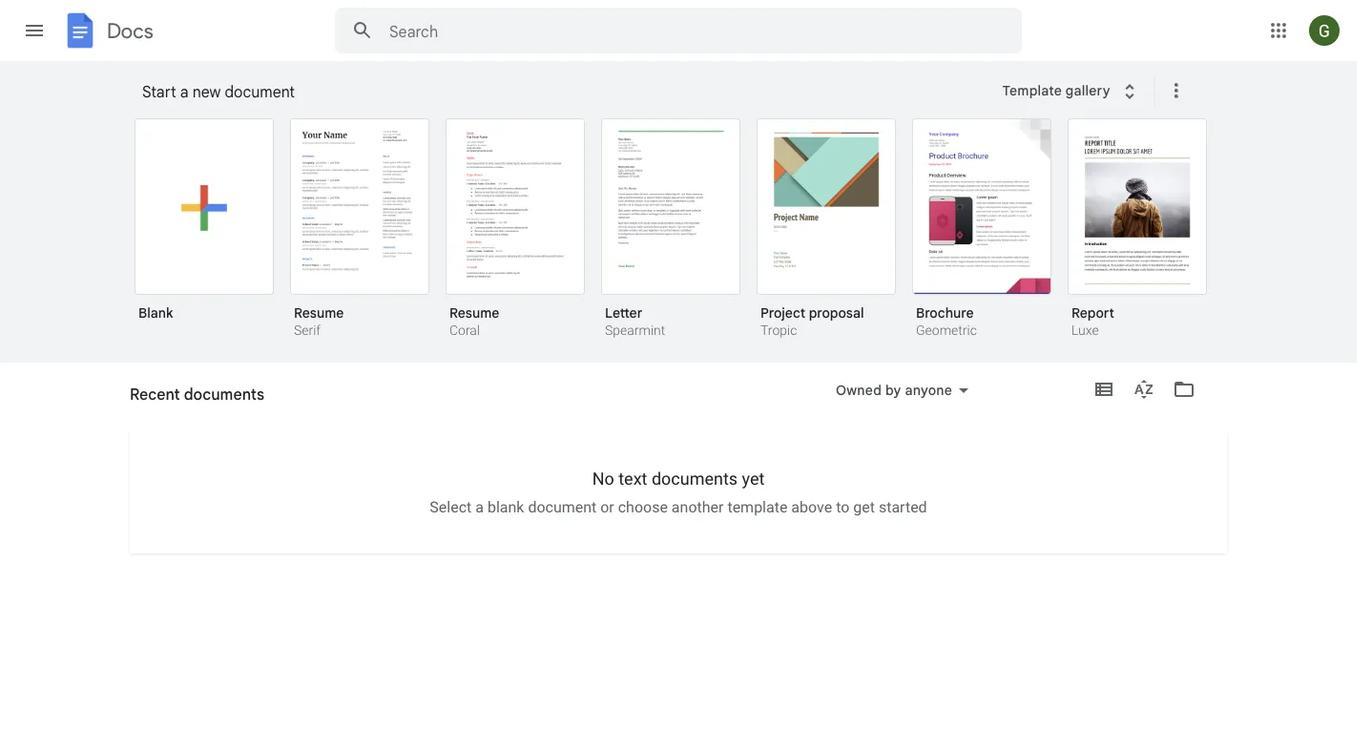 Task type: describe. For each thing, give the bounding box(es) containing it.
2 resume option from the left
[[446, 118, 585, 341]]

spearmint
[[605, 323, 666, 338]]

geometric
[[916, 323, 977, 338]]

owned by anyone
[[836, 382, 953, 399]]

document inside start a new document heading
[[225, 82, 295, 101]]

coral
[[450, 323, 480, 338]]

recent inside heading
[[130, 385, 180, 404]]

luxe
[[1072, 323, 1099, 338]]

yet
[[742, 469, 765, 489]]

no text documents yet select a blank document or choose another template above to get started
[[430, 469, 928, 516]]

documents inside heading
[[184, 385, 265, 404]]

1 recent documents from the top
[[130, 385, 265, 404]]

Search bar text field
[[390, 22, 975, 41]]

documents inside no text documents yet select a blank document or choose another template above to get started
[[652, 469, 738, 489]]

resume for resume serif
[[294, 305, 344, 321]]

letter
[[605, 305, 643, 321]]

by
[[886, 382, 902, 399]]

new
[[193, 82, 221, 101]]

blank option
[[135, 118, 274, 335]]

letter spearmint
[[605, 305, 666, 338]]

template
[[1003, 82, 1063, 99]]

project proposal option
[[757, 118, 896, 341]]

no text documents yet region
[[130, 469, 1228, 516]]

text
[[619, 469, 648, 489]]

project
[[761, 305, 806, 321]]

report
[[1072, 305, 1115, 321]]

gallery
[[1066, 82, 1111, 99]]

1 resume option from the left
[[290, 118, 430, 341]]

serif
[[294, 323, 321, 338]]



Task type: locate. For each thing, give the bounding box(es) containing it.
brochure option
[[913, 118, 1052, 341]]

resume serif
[[294, 305, 344, 338]]

started
[[879, 498, 928, 516]]

template
[[728, 498, 788, 516]]

a left blank
[[476, 498, 484, 516]]

report luxe
[[1072, 305, 1115, 338]]

start
[[142, 82, 176, 101]]

brochure
[[916, 305, 974, 321]]

select
[[430, 498, 472, 516]]

2 recent from the top
[[130, 392, 174, 409]]

template gallery
[[1003, 82, 1111, 99]]

no
[[593, 469, 615, 489]]

document right new
[[225, 82, 295, 101]]

list box
[[135, 115, 1232, 364]]

recent documents heading
[[130, 363, 265, 424]]

docs link
[[61, 11, 153, 53]]

1 vertical spatial a
[[476, 498, 484, 516]]

recent documents
[[130, 385, 265, 404], [130, 392, 248, 409]]

owned by anyone button
[[824, 379, 981, 402]]

document
[[225, 82, 295, 101], [528, 498, 597, 516]]

choose
[[618, 498, 668, 516]]

to
[[836, 498, 850, 516]]

above
[[792, 498, 833, 516]]

1 resume from the left
[[294, 305, 344, 321]]

another
[[672, 498, 724, 516]]

list box containing blank
[[135, 115, 1232, 364]]

blank
[[138, 305, 173, 321]]

a left new
[[180, 82, 189, 101]]

project proposal tropic
[[761, 305, 865, 338]]

start a new document heading
[[142, 61, 990, 122]]

1 horizontal spatial resume option
[[446, 118, 585, 341]]

resume coral
[[450, 305, 500, 338]]

a inside no text documents yet select a blank document or choose another template above to get started
[[476, 498, 484, 516]]

1 horizontal spatial document
[[528, 498, 597, 516]]

resume option
[[290, 118, 430, 341], [446, 118, 585, 341]]

or
[[601, 498, 615, 516]]

documents
[[184, 385, 265, 404], [177, 392, 248, 409], [652, 469, 738, 489]]

main menu image
[[23, 19, 46, 42]]

document left or
[[528, 498, 597, 516]]

document inside no text documents yet select a blank document or choose another template above to get started
[[528, 498, 597, 516]]

resume
[[294, 305, 344, 321], [450, 305, 500, 321]]

get
[[854, 498, 875, 516]]

1 horizontal spatial a
[[476, 498, 484, 516]]

1 horizontal spatial resume
[[450, 305, 500, 321]]

0 horizontal spatial resume
[[294, 305, 344, 321]]

letter option
[[601, 118, 741, 341]]

report option
[[1068, 118, 1208, 341]]

1 vertical spatial document
[[528, 498, 597, 516]]

start a new document
[[142, 82, 295, 101]]

a inside heading
[[180, 82, 189, 101]]

anyone
[[905, 382, 953, 399]]

0 horizontal spatial a
[[180, 82, 189, 101]]

resume for resume coral
[[450, 305, 500, 321]]

docs
[[107, 18, 153, 43]]

2 recent documents from the top
[[130, 392, 248, 409]]

a
[[180, 82, 189, 101], [476, 498, 484, 516]]

0 vertical spatial a
[[180, 82, 189, 101]]

search image
[[344, 11, 382, 50]]

0 horizontal spatial resume option
[[290, 118, 430, 341]]

0 vertical spatial document
[[225, 82, 295, 101]]

2 resume from the left
[[450, 305, 500, 321]]

tropic
[[761, 323, 798, 338]]

template gallery button
[[990, 74, 1154, 108]]

owned
[[836, 382, 882, 399]]

recent
[[130, 385, 180, 404], [130, 392, 174, 409]]

brochure geometric
[[916, 305, 977, 338]]

0 horizontal spatial document
[[225, 82, 295, 101]]

resume up the serif
[[294, 305, 344, 321]]

more actions. image
[[1162, 79, 1188, 102]]

1 recent from the top
[[130, 385, 180, 404]]

blank
[[488, 498, 525, 516]]

resume up coral
[[450, 305, 500, 321]]

proposal
[[809, 305, 865, 321]]

None search field
[[335, 8, 1022, 53]]



Task type: vqa. For each thing, say whether or not it's contained in the screenshot.
Font size "text field" at the left of page
no



